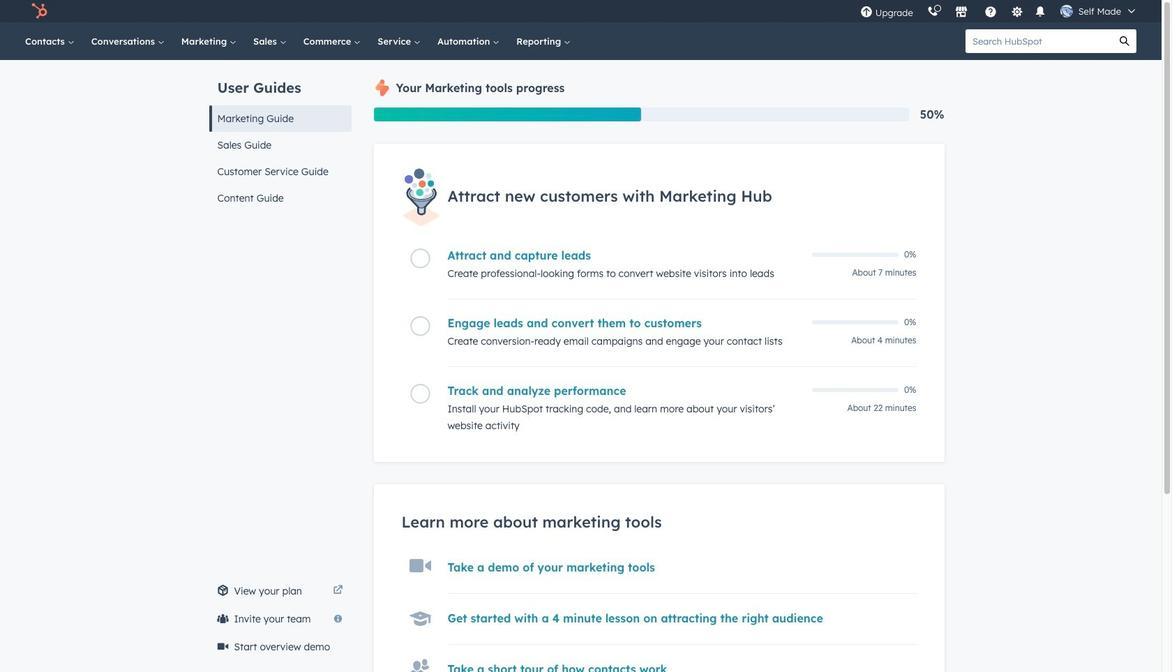 Task type: describe. For each thing, give the bounding box(es) containing it.
ruby anderson image
[[1061, 5, 1074, 17]]

Search HubSpot search field
[[966, 29, 1114, 53]]

link opens in a new window image
[[333, 583, 343, 600]]



Task type: locate. For each thing, give the bounding box(es) containing it.
progress bar
[[374, 108, 642, 121]]

user guides element
[[209, 60, 352, 212]]

link opens in a new window image
[[333, 586, 343, 596]]

menu
[[854, 0, 1146, 22]]

marketplaces image
[[956, 6, 968, 19]]



Task type: vqa. For each thing, say whether or not it's contained in the screenshot.
user guides element
yes



